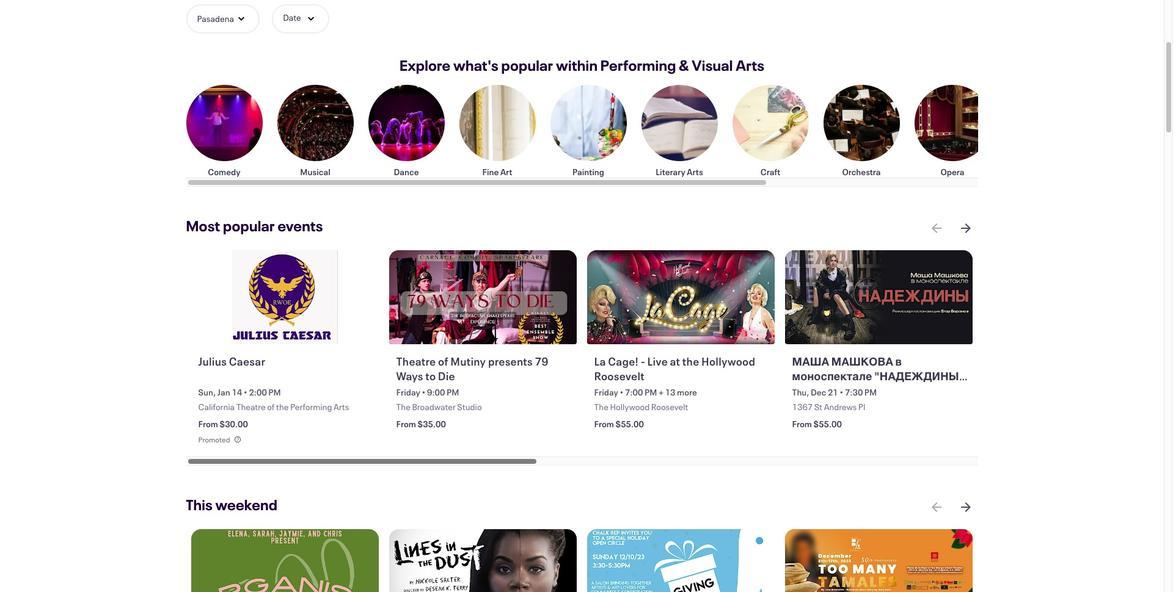 Task type: locate. For each thing, give the bounding box(es) containing it.
1 vertical spatial roosevelt
[[651, 402, 689, 413]]

1 horizontal spatial theatre
[[396, 354, 436, 369]]

1 vertical spatial hollywood
[[610, 402, 650, 413]]

2 the from the left
[[594, 402, 609, 413]]

pl
[[859, 402, 866, 413]]

orchestra
[[843, 166, 881, 178]]

of down julius caesar link at left bottom
[[267, 402, 275, 413]]

performing
[[601, 56, 676, 75], [290, 402, 332, 413]]

friday left the 7:00
[[594, 387, 618, 399]]

0 horizontal spatial $55.00
[[616, 419, 644, 431]]

performing left &
[[601, 56, 676, 75]]

1 horizontal spatial hollywood
[[702, 354, 756, 369]]

cage!
[[608, 354, 639, 369]]

&
[[679, 56, 689, 75]]

1 vertical spatial the
[[276, 402, 289, 413]]

• left the 7:00
[[620, 387, 624, 399]]

1 vertical spatial of
[[267, 402, 275, 413]]

comedy
[[208, 166, 241, 178]]

1 from from the left
[[198, 419, 218, 431]]

$55.00 inside la cage! -  live at the hollywood roosevelt friday • 7:00 pm + 13 more the hollywood roosevelt from $55.00
[[616, 419, 644, 431]]

of inside theatre of mutiny presents 79 ways to die friday • 9:00 pm the broadwater studio from $35.00
[[438, 354, 448, 369]]

events
[[278, 216, 323, 236]]

0 horizontal spatial arts
[[334, 402, 349, 413]]

theatre left die
[[396, 354, 436, 369]]

roosevelt down 13
[[651, 402, 689, 413]]

more
[[677, 387, 697, 399]]

1 horizontal spatial popular
[[501, 56, 553, 75]]

hollywood
[[702, 354, 756, 369], [610, 402, 650, 413]]

friday inside theatre of mutiny presents 79 ways to die friday • 9:00 pm the broadwater studio from $35.00
[[396, 387, 420, 399]]

arts
[[736, 56, 765, 75], [687, 166, 703, 178], [334, 402, 349, 413]]

4 • from the left
[[840, 387, 844, 399]]

0 horizontal spatial performing
[[290, 402, 332, 413]]

thu,
[[793, 387, 810, 399]]

0 vertical spatial of
[[438, 354, 448, 369]]

popular right most
[[223, 216, 275, 236]]

performing down julius caesar link at left bottom
[[290, 402, 332, 413]]

arts inside literary arts link
[[687, 166, 703, 178]]

musical link
[[277, 85, 354, 178]]

0 horizontal spatial theatre
[[236, 402, 266, 413]]

2 arrow right chunky_svg image from the top
[[959, 500, 973, 515]]

9:00
[[427, 387, 445, 399]]

2 • from the left
[[422, 387, 426, 399]]

1 horizontal spatial performing
[[601, 56, 676, 75]]

4 from from the left
[[793, 419, 812, 431]]

3 • from the left
[[620, 387, 624, 399]]

1 the from the left
[[396, 402, 411, 413]]

hollywood right at
[[702, 354, 756, 369]]

presents
[[488, 354, 533, 369]]

thu, dec 21 •  7:30 pm 1367 st andrews pl from $55.00
[[793, 387, 877, 431]]

1 horizontal spatial arts
[[687, 166, 703, 178]]

1 horizontal spatial friday
[[594, 387, 618, 399]]

hollywood down the 7:00
[[610, 402, 650, 413]]

2 from from the left
[[396, 419, 416, 431]]

2 arrow left chunky_svg image from the top
[[929, 500, 944, 515]]

1 vertical spatial performing
[[290, 402, 332, 413]]

pm right 2:00
[[269, 387, 281, 399]]

from inside sun, jan 14 •  2:00 pm california theatre of the performing arts from $30.00
[[198, 419, 218, 431]]

2 friday from the left
[[594, 387, 618, 399]]

dec
[[811, 387, 827, 399]]

friday down ways
[[396, 387, 420, 399]]

маша
[[793, 354, 830, 369]]

0 vertical spatial roosevelt
[[594, 369, 645, 384]]

0 horizontal spatial hollywood
[[610, 402, 650, 413]]

theatre of mutiny presents 79 ways to die primary image image
[[389, 251, 577, 345]]

dance link
[[368, 85, 445, 178]]

0 vertical spatial arrow right chunky_svg image
[[959, 221, 973, 236]]

2 vertical spatial arts
[[334, 402, 349, 413]]

1 vertical spatial popular
[[223, 216, 275, 236]]

1 friday from the left
[[396, 387, 420, 399]]

jan
[[218, 387, 230, 399]]

fine art
[[483, 166, 512, 178]]

2:00
[[249, 387, 267, 399]]

pm right 7:30
[[865, 387, 877, 399]]

literary
[[656, 166, 686, 178]]

roosevelt
[[594, 369, 645, 384], [651, 402, 689, 413]]

0 vertical spatial popular
[[501, 56, 553, 75]]

opera link
[[915, 85, 991, 178]]

la cage! -  live at the hollywood roosevelt link
[[594, 354, 771, 385]]

0 horizontal spatial of
[[267, 402, 275, 413]]

st
[[815, 402, 823, 413]]

painting link
[[550, 85, 627, 178]]

dance
[[394, 166, 419, 178]]

friday for theatre of mutiny presents 79 ways to die
[[396, 387, 420, 399]]

0 vertical spatial arrow left chunky_svg image
[[929, 221, 944, 236]]

0 horizontal spatial the
[[396, 402, 411, 413]]

1 vertical spatial arrow left chunky_svg image
[[929, 500, 944, 515]]

2 $55.00 from the left
[[814, 419, 842, 431]]

14
[[232, 387, 242, 399]]

$55.00 down st
[[814, 419, 842, 431]]

the inside theatre of mutiny presents 79 ways to die friday • 9:00 pm the broadwater studio from $35.00
[[396, 402, 411, 413]]

0 vertical spatial theatre
[[396, 354, 436, 369]]

1 vertical spatial arrow right chunky_svg image
[[959, 500, 973, 515]]

маша машкова в моноспектале "надеждины". премьера
[[793, 354, 967, 398]]

fine
[[483, 166, 499, 178]]

the down la
[[594, 402, 609, 413]]

$55.00
[[616, 419, 644, 431], [814, 419, 842, 431]]

theatre
[[396, 354, 436, 369], [236, 402, 266, 413]]

theatre of mutiny presents 79 ways to die link
[[396, 354, 572, 385]]

popular
[[501, 56, 553, 75], [223, 216, 275, 236]]

pm right 9:00
[[447, 387, 459, 399]]

the down julius caesar link at left bottom
[[276, 402, 289, 413]]

to
[[426, 369, 436, 384]]

sun, jan 14 •  2:00 pm california theatre of the performing arts from $30.00
[[198, 387, 349, 431]]

giving: a special holiday artist salon primary image image
[[587, 530, 775, 593]]

from inside theatre of mutiny presents 79 ways to die friday • 9:00 pm the broadwater studio from $35.00
[[396, 419, 416, 431]]

the
[[396, 402, 411, 413], [594, 402, 609, 413]]

1 • from the left
[[244, 387, 247, 399]]

arrow left chunky_svg image
[[929, 221, 944, 236], [929, 500, 944, 515]]

• right '21'
[[840, 387, 844, 399]]

of right to
[[438, 354, 448, 369]]

1 arrow left chunky_svg image from the top
[[929, 221, 944, 236]]

$55.00 down the 7:00
[[616, 419, 644, 431]]

the
[[683, 354, 700, 369], [276, 402, 289, 413]]

theatre of mutiny presents 79 ways to die friday • 9:00 pm the broadwater studio from $35.00
[[396, 354, 549, 431]]

1 vertical spatial theatre
[[236, 402, 266, 413]]

broadwater
[[412, 402, 456, 413]]

в
[[896, 354, 902, 369]]

roosevelt up the 7:00
[[594, 369, 645, 384]]

•
[[244, 387, 247, 399], [422, 387, 426, 399], [620, 387, 624, 399], [840, 387, 844, 399]]

friday
[[396, 387, 420, 399], [594, 387, 618, 399]]

arrow left chunky_svg image for most popular events
[[929, 221, 944, 236]]

0 vertical spatial performing
[[601, 56, 676, 75]]

from
[[198, 419, 218, 431], [396, 419, 416, 431], [594, 419, 614, 431], [793, 419, 812, 431]]

1 pm from the left
[[269, 387, 281, 399]]

0 horizontal spatial friday
[[396, 387, 420, 399]]

california
[[198, 402, 235, 413]]

arrow right chunky_svg image
[[959, 221, 973, 236], [959, 500, 973, 515]]

julius caesar link
[[198, 354, 374, 385]]

within
[[556, 56, 598, 75]]

friday for la cage! -  live at the hollywood roosevelt
[[594, 387, 618, 399]]

2 pm from the left
[[447, 387, 459, 399]]

0 vertical spatial hollywood
[[702, 354, 756, 369]]

3 from from the left
[[594, 419, 614, 431]]

theatre down 2:00
[[236, 402, 266, 413]]

1 vertical spatial arts
[[687, 166, 703, 178]]

most popular events
[[186, 216, 323, 236]]

2 horizontal spatial arts
[[736, 56, 765, 75]]

arts inside sun, jan 14 •  2:00 pm california theatre of the performing arts from $30.00
[[334, 402, 349, 413]]

• left 9:00
[[422, 387, 426, 399]]

0 horizontal spatial the
[[276, 402, 289, 413]]

1 horizontal spatial the
[[594, 402, 609, 413]]

1 $55.00 from the left
[[616, 419, 644, 431]]

1367
[[793, 402, 813, 413]]

this weekend
[[186, 495, 278, 515]]

la cage! -  live at the hollywood roosevelt primary image image
[[587, 251, 775, 345]]

1 horizontal spatial of
[[438, 354, 448, 369]]

from inside thu, dec 21 •  7:30 pm 1367 st andrews pl from $55.00
[[793, 419, 812, 431]]

the left broadwater
[[396, 402, 411, 413]]

1 horizontal spatial the
[[683, 354, 700, 369]]

the right at
[[683, 354, 700, 369]]

pm left +
[[645, 387, 657, 399]]

pm
[[269, 387, 281, 399], [447, 387, 459, 399], [645, 387, 657, 399], [865, 387, 877, 399]]

0 horizontal spatial popular
[[223, 216, 275, 236]]

1 arrow right chunky_svg image from the top
[[959, 221, 973, 236]]

popular left within
[[501, 56, 553, 75]]

4 pm from the left
[[865, 387, 877, 399]]

3 pm from the left
[[645, 387, 657, 399]]

friday inside la cage! -  live at the hollywood roosevelt friday • 7:00 pm + 13 more the hollywood roosevelt from $55.00
[[594, 387, 618, 399]]

0 vertical spatial the
[[683, 354, 700, 369]]

1 horizontal spatial $55.00
[[814, 419, 842, 431]]

the inside sun, jan 14 •  2:00 pm california theatre of the performing arts from $30.00
[[276, 402, 289, 413]]

lines in the dust primary image image
[[389, 530, 577, 593]]

• right 14 at the bottom left of page
[[244, 387, 247, 399]]



Task type: describe. For each thing, give the bounding box(es) containing it.
7:30
[[845, 387, 863, 399]]

fine art link
[[459, 85, 536, 178]]

promoted
[[198, 435, 230, 445]]

explore what's popular within performing & visual arts
[[400, 56, 765, 75]]

• inside thu, dec 21 •  7:30 pm 1367 st andrews pl from $55.00
[[840, 387, 844, 399]]

79
[[535, 354, 549, 369]]

-
[[641, 354, 645, 369]]

pm inside la cage! -  live at the hollywood roosevelt friday • 7:00 pm + 13 more the hollywood roosevelt from $55.00
[[645, 387, 657, 399]]

1 horizontal spatial roosevelt
[[651, 402, 689, 413]]

most
[[186, 216, 220, 236]]

painting
[[573, 166, 604, 178]]

pm inside thu, dec 21 •  7:30 pm 1367 st andrews pl from $55.00
[[865, 387, 877, 399]]

13
[[665, 387, 676, 399]]

weekend
[[215, 495, 278, 515]]

craft link
[[733, 85, 809, 178]]

моноспектале
[[793, 369, 873, 384]]

pm inside theatre of mutiny presents 79 ways to die friday • 9:00 pm the broadwater studio from $35.00
[[447, 387, 459, 399]]

маша машкова в моноспектале "надеждины". премьера link
[[793, 354, 969, 398]]

this
[[186, 495, 213, 515]]

organism primary image image
[[191, 530, 379, 593]]

arrow right chunky_svg image for this weekend
[[959, 500, 973, 515]]

mutiny
[[451, 354, 486, 369]]

caesar
[[229, 354, 266, 369]]

ways
[[396, 369, 423, 384]]

0 horizontal spatial roosevelt
[[594, 369, 645, 384]]

of inside sun, jan 14 •  2:00 pm california theatre of the performing arts from $30.00
[[267, 402, 275, 413]]

craft
[[761, 166, 781, 178]]

theatre inside sun, jan 14 •  2:00 pm california theatre of the performing arts from $30.00
[[236, 402, 266, 413]]

21
[[828, 387, 838, 399]]

andrews
[[824, 402, 857, 413]]

0 vertical spatial arts
[[736, 56, 765, 75]]

la
[[594, 354, 606, 369]]

the inside la cage! -  live at the hollywood roosevelt friday • 7:00 pm + 13 more the hollywood roosevelt from $55.00
[[594, 402, 609, 413]]

машкова
[[832, 354, 894, 369]]

visual
[[692, 56, 733, 75]]

pm inside sun, jan 14 •  2:00 pm california theatre of the performing arts from $30.00
[[269, 387, 281, 399]]

opera
[[941, 166, 965, 178]]

"too many tamales" (english) primary image image
[[785, 530, 973, 593]]

live
[[648, 354, 668, 369]]

sun,
[[198, 387, 216, 399]]

julius caesar primary image image
[[191, 251, 379, 345]]

arrow right chunky_svg image for most popular events
[[959, 221, 973, 236]]

performing inside sun, jan 14 •  2:00 pm california theatre of the performing arts from $30.00
[[290, 402, 332, 413]]

la cage! -  live at the hollywood roosevelt friday • 7:00 pm + 13 more the hollywood roosevelt from $55.00
[[594, 354, 756, 431]]

date
[[283, 12, 301, 23]]

what's
[[453, 56, 499, 75]]

маша машкова в моноспектале "надеждины". премьера primary image image
[[785, 251, 973, 345]]

at
[[670, 354, 680, 369]]

art
[[501, 166, 512, 178]]

• inside theatre of mutiny presents 79 ways to die friday • 9:00 pm the broadwater studio from $35.00
[[422, 387, 426, 399]]

the inside la cage! -  live at the hollywood roosevelt friday • 7:00 pm + 13 more the hollywood roosevelt from $55.00
[[683, 354, 700, 369]]

julius caesar
[[198, 354, 266, 369]]

theatre inside theatre of mutiny presents 79 ways to die friday • 9:00 pm the broadwater studio from $35.00
[[396, 354, 436, 369]]

orchestra link
[[824, 85, 900, 178]]

$55.00 inside thu, dec 21 •  7:30 pm 1367 st andrews pl from $55.00
[[814, 419, 842, 431]]

премьера
[[793, 384, 856, 398]]

pasadena
[[197, 13, 234, 24]]

musical
[[300, 166, 330, 178]]

literary arts link
[[641, 85, 718, 178]]

date button
[[272, 4, 329, 34]]

comedy link
[[186, 85, 263, 178]]

die
[[438, 369, 455, 384]]

literary arts
[[656, 166, 703, 178]]

+
[[659, 387, 664, 399]]

pasadena button
[[186, 4, 260, 34]]

from inside la cage! -  live at the hollywood roosevelt friday • 7:00 pm + 13 more the hollywood roosevelt from $55.00
[[594, 419, 614, 431]]

• inside sun, jan 14 •  2:00 pm california theatre of the performing arts from $30.00
[[244, 387, 247, 399]]

arrow left chunky_svg image for this weekend
[[929, 500, 944, 515]]

$35.00
[[418, 419, 446, 431]]

"надеждины".
[[875, 369, 967, 384]]

$30.00
[[220, 419, 248, 431]]

7:00
[[625, 387, 643, 399]]

studio
[[457, 402, 482, 413]]

julius
[[198, 354, 227, 369]]

explore
[[400, 56, 451, 75]]

• inside la cage! -  live at the hollywood roosevelt friday • 7:00 pm + 13 more the hollywood roosevelt from $55.00
[[620, 387, 624, 399]]



Task type: vqa. For each thing, say whether or not it's contained in the screenshot.
A
no



